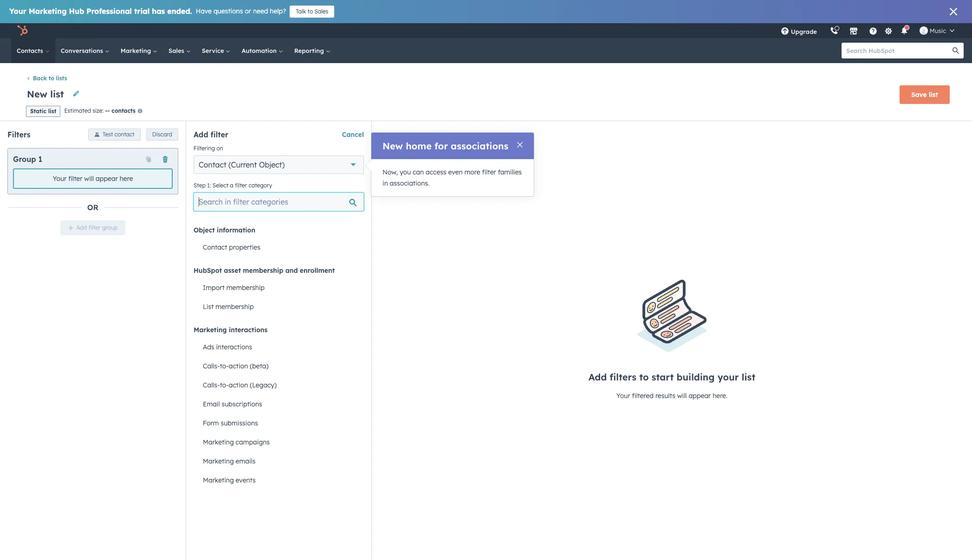 Task type: describe. For each thing, give the bounding box(es) containing it.
marketing left hub
[[29, 7, 67, 16]]

conversations link
[[55, 38, 115, 63]]

access
[[426, 168, 447, 177]]

families
[[498, 168, 522, 177]]

ended.
[[167, 7, 192, 16]]

1
[[38, 155, 42, 164]]

add filters to start building your list
[[589, 372, 756, 383]]

contact properties
[[203, 244, 261, 252]]

membership for import membership
[[227, 284, 265, 292]]

interactions for marketing interactions
[[229, 326, 268, 334]]

marketing campaigns
[[203, 439, 270, 447]]

1 horizontal spatial close image
[[950, 8, 958, 15]]

hubspot link
[[11, 25, 35, 36]]

marketing for marketing interactions
[[194, 326, 227, 334]]

marketing interactions
[[194, 326, 268, 334]]

List name field
[[26, 88, 67, 101]]

filter for your filter will appear here
[[68, 175, 82, 183]]

your for marketing
[[9, 7, 26, 16]]

calling icon button
[[827, 25, 843, 37]]

group
[[102, 224, 118, 231]]

new
[[383, 140, 403, 152]]

information
[[217, 226, 256, 234]]

conversations
[[61, 47, 105, 54]]

form
[[203, 420, 219, 428]]

form submissions button
[[194, 414, 364, 433]]

marketing emails button
[[194, 452, 364, 471]]

calls-to-action (legacy) button
[[194, 376, 364, 395]]

emails
[[236, 458, 256, 466]]

more
[[465, 168, 481, 177]]

have
[[196, 7, 212, 15]]

to for talk
[[308, 8, 313, 15]]

back to lists link
[[26, 75, 67, 82]]

hub
[[69, 7, 84, 16]]

(legacy)
[[250, 381, 277, 390]]

your filtered results will appear here.
[[617, 392, 728, 401]]

or inside your marketing hub professional trial has ended. have questions or need help?
[[245, 7, 251, 15]]

marketplaces button
[[844, 23, 864, 38]]

new home for associations
[[383, 140, 509, 152]]

music button
[[915, 23, 961, 38]]

calls-to-action (beta)
[[203, 362, 269, 371]]

even
[[449, 168, 463, 177]]

calls-to-action (legacy)
[[203, 381, 277, 390]]

greg robinson image
[[920, 26, 929, 35]]

enrollment
[[300, 267, 335, 275]]

filtering
[[194, 145, 215, 152]]

1 horizontal spatial appear
[[689, 392, 711, 401]]

events
[[236, 477, 256, 485]]

a
[[230, 182, 234, 189]]

now,
[[383, 168, 398, 177]]

menu containing music
[[775, 23, 962, 38]]

hubspot
[[194, 267, 222, 275]]

action for (legacy)
[[229, 381, 248, 390]]

contact (current object)
[[199, 160, 285, 169]]

questions
[[214, 7, 243, 15]]

calling icon image
[[831, 27, 839, 35]]

estimated
[[64, 107, 91, 114]]

sales link
[[163, 38, 196, 63]]

email subscriptions
[[203, 401, 262, 409]]

building
[[677, 372, 715, 383]]

filters
[[7, 130, 31, 139]]

step
[[194, 182, 206, 189]]

import membership
[[203, 284, 265, 292]]

group 1
[[13, 155, 42, 164]]

calls-to-action (beta) button
[[194, 357, 364, 376]]

add for add filters to start building your list
[[589, 372, 607, 383]]

service link
[[196, 38, 236, 63]]

submissions
[[221, 420, 258, 428]]

marketing link
[[115, 38, 163, 63]]

sales inside button
[[315, 8, 329, 15]]

help image
[[870, 27, 878, 36]]

import
[[203, 284, 225, 292]]

marketplaces image
[[850, 27, 858, 36]]

back to lists
[[33, 75, 67, 82]]

marketing for the marketing "link"
[[121, 47, 153, 54]]

marketing events button
[[194, 471, 364, 490]]

1 vertical spatial sales
[[169, 47, 186, 54]]

calls- for calls-to-action (beta)
[[203, 362, 220, 371]]

service
[[202, 47, 226, 54]]

object
[[194, 226, 215, 234]]

for
[[435, 140, 448, 152]]

ads
[[203, 343, 214, 352]]

trial
[[134, 7, 150, 16]]

you
[[400, 168, 411, 177]]

marketing emails
[[203, 458, 256, 466]]

0 vertical spatial membership
[[243, 267, 284, 275]]

start
[[652, 372, 674, 383]]

filters
[[610, 372, 637, 383]]

search image
[[953, 47, 960, 54]]

your for filtered
[[617, 392, 631, 401]]

campaigns
[[236, 439, 270, 447]]

category
[[249, 182, 272, 189]]

associations.
[[390, 179, 430, 188]]

associations
[[451, 140, 509, 152]]

membership for list membership
[[216, 303, 254, 311]]

add for add filter
[[194, 130, 208, 139]]

list for save list
[[929, 91, 939, 99]]

1 vertical spatial or
[[87, 203, 98, 212]]

music
[[930, 27, 947, 34]]

2 - from the left
[[108, 107, 110, 114]]

cancel
[[342, 130, 364, 139]]

hubspot image
[[17, 25, 28, 36]]

cancel button
[[342, 129, 364, 140]]

talk to sales button
[[290, 6, 335, 18]]

contacts
[[112, 107, 136, 114]]

marketing for marketing campaigns
[[203, 439, 234, 447]]



Task type: locate. For each thing, give the bounding box(es) containing it.
to-
[[220, 362, 229, 371], [220, 381, 229, 390]]

appear down building
[[689, 392, 711, 401]]

add filter
[[194, 130, 228, 139]]

sales right talk
[[315, 8, 329, 15]]

1 calls- from the top
[[203, 362, 220, 371]]

filter inside the now, you can access even more filter families in associations.
[[482, 168, 496, 177]]

0 vertical spatial appear
[[96, 175, 118, 183]]

group
[[13, 155, 36, 164]]

close image up families
[[518, 142, 523, 148]]

hubspot asset membership and enrollment
[[194, 267, 335, 275]]

marketing inside marketing campaigns button
[[203, 439, 234, 447]]

marketing
[[29, 7, 67, 16], [121, 47, 153, 54], [194, 326, 227, 334], [203, 439, 234, 447], [203, 458, 234, 466], [203, 477, 234, 485]]

action up calls-to-action (legacy)
[[229, 362, 248, 371]]

(beta)
[[250, 362, 269, 371]]

asset
[[224, 267, 241, 275]]

calls- for calls-to-action (legacy)
[[203, 381, 220, 390]]

your filter will appear here
[[53, 175, 133, 183]]

object information
[[194, 226, 256, 234]]

calls- up email
[[203, 381, 220, 390]]

automation link
[[236, 38, 289, 63]]

here
[[120, 175, 133, 183]]

or up add filter group button
[[87, 203, 98, 212]]

1 vertical spatial interactions
[[216, 343, 252, 352]]

filtering on
[[194, 145, 223, 152]]

discard button
[[146, 129, 178, 141]]

2 vertical spatial add
[[589, 372, 607, 383]]

0 vertical spatial list
[[929, 91, 939, 99]]

Search HubSpot search field
[[842, 43, 956, 59]]

to- up the 'email subscriptions'
[[220, 381, 229, 390]]

save
[[912, 91, 928, 99]]

1 horizontal spatial or
[[245, 7, 251, 15]]

help button
[[866, 23, 882, 38]]

list right save
[[929, 91, 939, 99]]

0 vertical spatial your
[[9, 7, 26, 16]]

2 vertical spatial membership
[[216, 303, 254, 311]]

marketing inside marketing emails 'button'
[[203, 458, 234, 466]]

home
[[406, 140, 432, 152]]

calls- down the ads
[[203, 362, 220, 371]]

list right your
[[742, 372, 756, 383]]

2 vertical spatial to
[[640, 372, 649, 383]]

your marketing hub professional trial has ended. have questions or need help?
[[9, 7, 286, 16]]

interactions down marketing interactions
[[216, 343, 252, 352]]

2 horizontal spatial add
[[589, 372, 607, 383]]

2 horizontal spatial your
[[617, 392, 631, 401]]

your
[[9, 7, 26, 16], [53, 175, 67, 183], [617, 392, 631, 401]]

0 horizontal spatial sales
[[169, 47, 186, 54]]

marketing inside marketing events button
[[203, 477, 234, 485]]

1:
[[207, 182, 211, 189]]

1 vertical spatial contact
[[203, 244, 227, 252]]

2 action from the top
[[229, 381, 248, 390]]

1 vertical spatial close image
[[518, 142, 523, 148]]

marketing for marketing emails
[[203, 458, 234, 466]]

or left need
[[245, 7, 251, 15]]

action inside the calls-to-action (beta) button
[[229, 362, 248, 371]]

1 vertical spatial calls-
[[203, 381, 220, 390]]

1 action from the top
[[229, 362, 248, 371]]

to- for calls-to-action (beta)
[[220, 362, 229, 371]]

email subscriptions button
[[194, 395, 364, 414]]

filter for add filter
[[211, 130, 228, 139]]

add filter group button
[[60, 221, 126, 235]]

0 vertical spatial contact
[[199, 160, 227, 169]]

add filter group
[[76, 224, 118, 231]]

reporting
[[294, 47, 326, 54]]

step 1: select a filter category
[[194, 182, 272, 189]]

1 to- from the top
[[220, 362, 229, 371]]

1 horizontal spatial to
[[308, 8, 313, 15]]

properties
[[229, 244, 261, 252]]

1 vertical spatial to-
[[220, 381, 229, 390]]

add left group
[[76, 224, 87, 231]]

size:
[[93, 107, 104, 114]]

marketing down "trial"
[[121, 47, 153, 54]]

0 vertical spatial action
[[229, 362, 248, 371]]

filtered
[[632, 392, 654, 401]]

can
[[413, 168, 424, 177]]

ads interactions
[[203, 343, 252, 352]]

your for filter
[[53, 175, 67, 183]]

1 vertical spatial your
[[53, 175, 67, 183]]

back
[[33, 75, 47, 82]]

1 - from the left
[[105, 107, 108, 114]]

list membership
[[203, 303, 254, 311]]

to left 'lists'
[[49, 75, 54, 82]]

1 horizontal spatial sales
[[315, 8, 329, 15]]

0 horizontal spatial will
[[84, 175, 94, 183]]

marketing up marketing events
[[203, 458, 234, 466]]

0 vertical spatial to-
[[220, 362, 229, 371]]

marketing down marketing emails
[[203, 477, 234, 485]]

save list banner
[[22, 83, 950, 105]]

close image up music popup button
[[950, 8, 958, 15]]

static list
[[30, 108, 56, 115]]

to inside button
[[308, 8, 313, 15]]

talk
[[296, 8, 306, 15]]

automation
[[242, 47, 279, 54]]

contacts link
[[11, 38, 55, 63]]

membership down asset
[[227, 284, 265, 292]]

contact inside button
[[203, 244, 227, 252]]

1 horizontal spatial add
[[194, 130, 208, 139]]

help?
[[270, 7, 286, 15]]

sales left service
[[169, 47, 186, 54]]

will right results
[[678, 392, 687, 401]]

1 vertical spatial action
[[229, 381, 248, 390]]

here.
[[713, 392, 728, 401]]

filter
[[211, 130, 228, 139], [482, 168, 496, 177], [68, 175, 82, 183], [235, 182, 247, 189], [89, 224, 101, 231]]

menu item
[[824, 23, 826, 38]]

1 vertical spatial will
[[678, 392, 687, 401]]

1 vertical spatial list
[[48, 108, 56, 115]]

list membership button
[[194, 298, 364, 317]]

membership up import membership button
[[243, 267, 284, 275]]

filter inside button
[[89, 224, 101, 231]]

marketing inside "link"
[[121, 47, 153, 54]]

action for (beta)
[[229, 362, 248, 371]]

notifications image
[[901, 27, 909, 36]]

0 vertical spatial or
[[245, 7, 251, 15]]

0 vertical spatial will
[[84, 175, 94, 183]]

upgrade image
[[781, 27, 790, 36]]

save list button
[[900, 85, 950, 104]]

sales
[[315, 8, 329, 15], [169, 47, 186, 54]]

to- down "ads interactions"
[[220, 362, 229, 371]]

contact
[[115, 131, 135, 138]]

1 vertical spatial appear
[[689, 392, 711, 401]]

0 vertical spatial sales
[[315, 8, 329, 15]]

list for static list
[[48, 108, 56, 115]]

contact for contact properties
[[203, 244, 227, 252]]

to for back
[[49, 75, 54, 82]]

contact down "object information"
[[203, 244, 227, 252]]

1 horizontal spatial list
[[742, 372, 756, 383]]

to- for calls-to-action (legacy)
[[220, 381, 229, 390]]

0 vertical spatial interactions
[[229, 326, 268, 334]]

1 vertical spatial add
[[76, 224, 87, 231]]

will
[[84, 175, 94, 183], [678, 392, 687, 401]]

0 vertical spatial to
[[308, 8, 313, 15]]

1 horizontal spatial will
[[678, 392, 687, 401]]

search button
[[949, 43, 964, 59]]

contact inside popup button
[[199, 160, 227, 169]]

interactions for ads interactions
[[216, 343, 252, 352]]

(current
[[229, 160, 257, 169]]

0 horizontal spatial list
[[48, 108, 56, 115]]

action inside the "calls-to-action (legacy)" button
[[229, 381, 248, 390]]

2 vertical spatial your
[[617, 392, 631, 401]]

add inside button
[[76, 224, 87, 231]]

to right talk
[[308, 8, 313, 15]]

page section element
[[0, 63, 973, 121]]

lists
[[56, 75, 67, 82]]

import membership button
[[194, 279, 364, 298]]

filter for add filter group
[[89, 224, 101, 231]]

membership inside button
[[227, 284, 265, 292]]

now, you can access even more filter families in associations.
[[383, 168, 522, 188]]

test
[[103, 131, 113, 138]]

marketing up the ads
[[194, 326, 227, 334]]

menu
[[775, 23, 962, 38]]

membership inside 'button'
[[216, 303, 254, 311]]

0 horizontal spatial your
[[9, 7, 26, 16]]

contact (current object) button
[[194, 155, 364, 174]]

0 horizontal spatial close image
[[518, 142, 523, 148]]

0 horizontal spatial add
[[76, 224, 87, 231]]

contact for contact (current object)
[[199, 160, 227, 169]]

to left start
[[640, 372, 649, 383]]

add up filtering
[[194, 130, 208, 139]]

add left filters
[[589, 372, 607, 383]]

0 horizontal spatial or
[[87, 203, 98, 212]]

2 horizontal spatial to
[[640, 372, 649, 383]]

marketing down form
[[203, 439, 234, 447]]

ads interactions button
[[194, 338, 364, 357]]

to inside page section element
[[49, 75, 54, 82]]

0 horizontal spatial to
[[49, 75, 54, 82]]

action down calls-to-action (beta)
[[229, 381, 248, 390]]

list inside button
[[929, 91, 939, 99]]

membership down import membership
[[216, 303, 254, 311]]

has
[[152, 7, 165, 16]]

settings link
[[883, 26, 895, 36]]

2 horizontal spatial list
[[929, 91, 939, 99]]

calls-
[[203, 362, 220, 371], [203, 381, 220, 390]]

1 horizontal spatial your
[[53, 175, 67, 183]]

Select a filter category search field
[[194, 193, 364, 211]]

in
[[383, 179, 388, 188]]

2 vertical spatial list
[[742, 372, 756, 383]]

test contact
[[103, 131, 135, 138]]

interactions up "ads interactions"
[[229, 326, 268, 334]]

will left here
[[84, 175, 94, 183]]

2 to- from the top
[[220, 381, 229, 390]]

appear left here
[[96, 175, 118, 183]]

marketing for marketing events
[[203, 477, 234, 485]]

professional
[[87, 7, 132, 16]]

form submissions
[[203, 420, 258, 428]]

0 vertical spatial calls-
[[203, 362, 220, 371]]

save list
[[912, 91, 939, 99]]

interactions inside button
[[216, 343, 252, 352]]

select
[[213, 182, 229, 189]]

and
[[286, 267, 298, 275]]

0 horizontal spatial appear
[[96, 175, 118, 183]]

add for add filter group
[[76, 224, 87, 231]]

membership
[[243, 267, 284, 275], [227, 284, 265, 292], [216, 303, 254, 311]]

action
[[229, 362, 248, 371], [229, 381, 248, 390]]

settings image
[[885, 27, 893, 36]]

list right static
[[48, 108, 56, 115]]

2 calls- from the top
[[203, 381, 220, 390]]

discard
[[152, 131, 172, 138]]

1 vertical spatial membership
[[227, 284, 265, 292]]

close image
[[950, 8, 958, 15], [518, 142, 523, 148]]

results
[[656, 392, 676, 401]]

0 vertical spatial close image
[[950, 8, 958, 15]]

0 vertical spatial add
[[194, 130, 208, 139]]

static
[[30, 108, 46, 115]]

email
[[203, 401, 220, 409]]

talk to sales
[[296, 8, 329, 15]]

contact down filtering on
[[199, 160, 227, 169]]

1 vertical spatial to
[[49, 75, 54, 82]]



Task type: vqa. For each thing, say whether or not it's contained in the screenshot.
'Export' POPUP BUTTON
no



